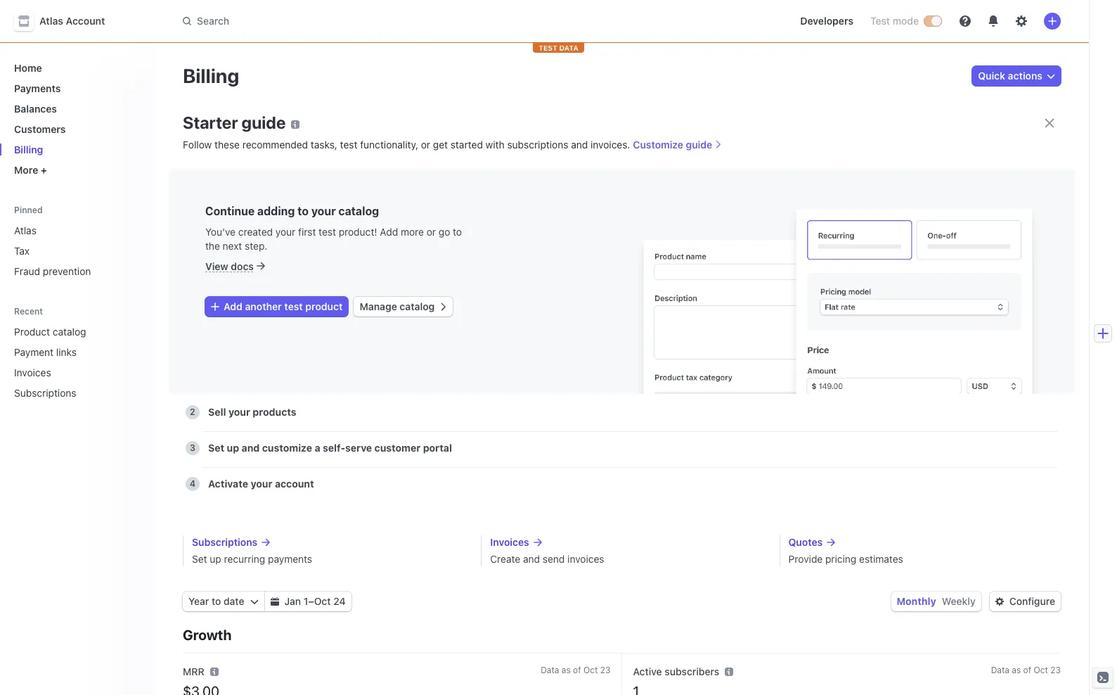 Task type: describe. For each thing, give the bounding box(es) containing it.
prevention
[[43, 265, 91, 277]]

pinned navigation links element
[[8, 204, 144, 283]]

customers link
[[8, 117, 144, 141]]

test right another
[[285, 301, 303, 313]]

4
[[190, 478, 196, 489]]

add another test product
[[224, 301, 343, 313]]

year to date
[[189, 595, 244, 607]]

set up and customize a self-serve customer portal
[[208, 442, 452, 454]]

more +
[[14, 164, 47, 176]]

2 vertical spatial and
[[523, 553, 540, 565]]

tasks,
[[311, 139, 338, 151]]

test mode
[[871, 15, 920, 27]]

1 vertical spatial invoices link
[[491, 535, 763, 549]]

core navigation links element
[[8, 56, 144, 182]]

developers link
[[795, 10, 860, 32]]

follow
[[183, 139, 212, 151]]

–
[[308, 595, 314, 607]]

quick actions button
[[973, 66, 1062, 86]]

your for products
[[229, 406, 250, 418]]

product catalog
[[14, 326, 86, 338]]

quick actions
[[979, 70, 1043, 82]]

home
[[14, 62, 42, 74]]

first
[[298, 226, 316, 238]]

create for create your test products
[[208, 179, 241, 191]]

fraud prevention
[[14, 265, 91, 277]]

manage catalog link
[[354, 297, 453, 317]]

add another test product link
[[205, 297, 349, 317]]

test up 'adding'
[[267, 179, 287, 191]]

customize
[[262, 442, 312, 454]]

quotes link
[[789, 535, 1062, 549]]

billing inside 'billing' link
[[14, 144, 43, 155]]

up for recurring
[[210, 553, 221, 565]]

0 horizontal spatial oct
[[314, 595, 331, 607]]

invoices inside the recent element
[[14, 367, 51, 379]]

0 vertical spatial products
[[289, 179, 333, 191]]

configure
[[1010, 595, 1056, 607]]

customize guide
[[634, 139, 713, 151]]

to inside popup button
[[212, 595, 221, 607]]

pinned
[[14, 205, 43, 215]]

atlas for atlas account
[[39, 15, 63, 27]]

svg image for configure
[[996, 597, 1004, 606]]

0 horizontal spatial subscriptions link
[[8, 381, 124, 405]]

subscribers
[[665, 666, 720, 678]]

go
[[439, 226, 451, 238]]

jan 1 – oct 24
[[285, 595, 346, 607]]

test data
[[539, 44, 579, 52]]

activate your account
[[208, 478, 314, 490]]

data as of oct 23 for active subscribers
[[992, 665, 1062, 675]]

monthly
[[897, 595, 937, 607]]

recent element
[[0, 320, 155, 405]]

quotes
[[789, 536, 823, 548]]

2
[[190, 407, 195, 417]]

24
[[334, 595, 346, 607]]

add inside add another test product link
[[224, 301, 243, 313]]

payment links
[[14, 346, 77, 358]]

23 for active subscribers
[[1051, 665, 1062, 675]]

of for active subscribers
[[1024, 665, 1032, 675]]

date
[[224, 595, 244, 607]]

mrr
[[183, 666, 205, 678]]

step.
[[245, 240, 268, 252]]

actions
[[1009, 70, 1043, 82]]

send
[[543, 553, 565, 565]]

of for mrr
[[573, 665, 582, 675]]

account
[[275, 478, 314, 490]]

1 horizontal spatial subscriptions link
[[192, 535, 465, 549]]

active subscribers
[[634, 666, 720, 678]]

test inside you've created your first test product! add more or go to the next step.
[[319, 226, 336, 238]]

another
[[245, 301, 282, 313]]

Search text field
[[174, 8, 571, 34]]

invoices
[[568, 553, 605, 565]]

billing link
[[8, 138, 144, 161]]

estimates
[[860, 553, 904, 565]]

create for create and send invoices
[[491, 553, 521, 565]]

payments
[[14, 82, 61, 94]]

atlas link
[[8, 219, 144, 242]]

adding
[[258, 205, 295, 217]]

0 horizontal spatial 1
[[190, 180, 194, 191]]

3
[[190, 443, 195, 453]]

manage catalog
[[360, 301, 435, 313]]

oct for active subscribers
[[1035, 665, 1049, 675]]

mode
[[893, 15, 920, 27]]

view docs link
[[205, 260, 265, 272]]

a
[[315, 442, 321, 454]]

atlas account button
[[14, 11, 119, 31]]

create your test products
[[208, 179, 333, 191]]

quick
[[979, 70, 1006, 82]]

catalog for manage catalog
[[400, 301, 435, 313]]

continue adding to your catalog
[[205, 205, 379, 217]]

tax link
[[8, 239, 144, 262]]

starter guide
[[183, 113, 286, 132]]

catalog for product catalog
[[53, 326, 86, 338]]

oct for mrr
[[584, 665, 598, 675]]

svg image for year to date
[[250, 597, 259, 606]]

year
[[189, 595, 209, 607]]

set up recurring payments
[[192, 553, 312, 565]]

payments
[[268, 553, 312, 565]]

balances
[[14, 103, 57, 115]]



Task type: locate. For each thing, give the bounding box(es) containing it.
2 horizontal spatial catalog
[[400, 301, 435, 313]]

1 23 from the left
[[601, 665, 611, 675]]

your left account
[[251, 478, 273, 490]]

next
[[223, 240, 242, 252]]

0 horizontal spatial add
[[224, 301, 243, 313]]

1 right jan
[[304, 595, 308, 607]]

0 vertical spatial to
[[298, 205, 309, 217]]

0 vertical spatial invoices
[[14, 367, 51, 379]]

invoices.
[[591, 139, 631, 151]]

0 horizontal spatial catalog
[[53, 326, 86, 338]]

+
[[41, 164, 47, 176]]

test right first in the top of the page
[[319, 226, 336, 238]]

1 horizontal spatial invoices
[[491, 536, 530, 548]]

0 horizontal spatial as
[[562, 665, 571, 675]]

subscriptions inside the recent element
[[14, 387, 76, 399]]

0 vertical spatial invoices link
[[8, 361, 124, 384]]

your inside you've created your first test product! add more or go to the next step.
[[276, 226, 296, 238]]

subscriptions link
[[8, 381, 124, 405], [192, 535, 465, 549]]

data
[[541, 665, 560, 675], [992, 665, 1010, 675]]

0 vertical spatial 1
[[190, 180, 194, 191]]

1 vertical spatial atlas
[[14, 224, 37, 236]]

invoices up create and send invoices
[[491, 536, 530, 548]]

products up continue adding to your catalog
[[289, 179, 333, 191]]

2 vertical spatial to
[[212, 595, 221, 607]]

functionality,
[[360, 139, 419, 151]]

data
[[560, 44, 579, 52]]

0 vertical spatial catalog
[[339, 205, 379, 217]]

1 horizontal spatial billing
[[183, 64, 239, 87]]

data for mrr
[[541, 665, 560, 675]]

to right year
[[212, 595, 221, 607]]

as
[[562, 665, 571, 675], [1013, 665, 1022, 675]]

subscriptions up recurring
[[192, 536, 258, 548]]

svg image right date
[[250, 597, 259, 606]]

create left send
[[491, 553, 521, 565]]

year to date button
[[183, 592, 264, 611]]

customize
[[634, 139, 684, 151]]

2 data as of oct 23 from the left
[[992, 665, 1062, 675]]

1 vertical spatial add
[[224, 301, 243, 313]]

1 vertical spatial and
[[242, 442, 260, 454]]

1 horizontal spatial 23
[[1051, 665, 1062, 675]]

your for test
[[243, 179, 265, 191]]

view docs
[[205, 260, 254, 272]]

0 vertical spatial atlas
[[39, 15, 63, 27]]

guide for customize guide
[[686, 139, 713, 151]]

growth
[[183, 627, 232, 643]]

1 horizontal spatial data as of oct 23
[[992, 665, 1062, 675]]

0 horizontal spatial to
[[212, 595, 221, 607]]

get
[[433, 139, 448, 151]]

sell
[[208, 406, 226, 418]]

up left recurring
[[210, 553, 221, 565]]

data as of oct 23 for mrr
[[541, 665, 611, 675]]

1 horizontal spatial catalog
[[339, 205, 379, 217]]

set up year
[[192, 553, 207, 565]]

balances link
[[8, 97, 144, 120]]

0 horizontal spatial of
[[573, 665, 582, 675]]

1 horizontal spatial invoices link
[[491, 535, 763, 549]]

payment links link
[[8, 341, 124, 364]]

1 vertical spatial products
[[253, 406, 297, 418]]

your up 'adding'
[[243, 179, 265, 191]]

or
[[421, 139, 431, 151], [427, 226, 436, 238]]

set right 3
[[208, 442, 225, 454]]

0 horizontal spatial data
[[541, 665, 560, 675]]

23
[[601, 665, 611, 675], [1051, 665, 1062, 675]]

and left invoices.
[[571, 139, 588, 151]]

1 data as of oct 23 from the left
[[541, 665, 611, 675]]

0 horizontal spatial invoices
[[14, 367, 51, 379]]

2 of from the left
[[1024, 665, 1032, 675]]

oct down "configure"
[[1035, 665, 1049, 675]]

of
[[573, 665, 582, 675], [1024, 665, 1032, 675]]

2 horizontal spatial to
[[453, 226, 462, 238]]

guide
[[242, 113, 286, 132], [686, 139, 713, 151]]

docs
[[231, 260, 254, 272]]

atlas for atlas
[[14, 224, 37, 236]]

guide up recommended
[[242, 113, 286, 132]]

these
[[215, 139, 240, 151]]

0 horizontal spatial invoices link
[[8, 361, 124, 384]]

product!
[[339, 226, 378, 238]]

2 as from the left
[[1013, 665, 1022, 675]]

svg image inside year to date popup button
[[250, 597, 259, 606]]

atlas down pinned at the top of page
[[14, 224, 37, 236]]

portal
[[423, 442, 452, 454]]

subscriptions link down payment links link
[[8, 381, 124, 405]]

to inside you've created your first test product! add more or go to the next step.
[[453, 226, 462, 238]]

atlas left account
[[39, 15, 63, 27]]

1 horizontal spatial subscriptions
[[192, 536, 258, 548]]

Search search field
[[174, 8, 571, 34]]

notifications image
[[988, 15, 1000, 27]]

or left get
[[421, 139, 431, 151]]

1
[[190, 180, 194, 191], [304, 595, 308, 607]]

and left send
[[523, 553, 540, 565]]

customers
[[14, 123, 66, 135]]

1 vertical spatial guide
[[686, 139, 713, 151]]

subscriptions down payment links in the left of the page
[[14, 387, 76, 399]]

created
[[238, 226, 273, 238]]

continue
[[205, 205, 255, 217]]

settings image
[[1017, 15, 1028, 27]]

you've created your first test product! add more or go to the next step.
[[205, 226, 462, 252]]

serve
[[345, 442, 372, 454]]

your right sell
[[229, 406, 250, 418]]

to up first in the top of the page
[[298, 205, 309, 217]]

subscriptions
[[508, 139, 569, 151]]

1 horizontal spatial and
[[523, 553, 540, 565]]

23 for mrr
[[601, 665, 611, 675]]

0 vertical spatial set
[[208, 442, 225, 454]]

guide for starter guide
[[242, 113, 286, 132]]

1 vertical spatial to
[[453, 226, 462, 238]]

test
[[539, 44, 558, 52]]

2 horizontal spatial and
[[571, 139, 588, 151]]

1 vertical spatial up
[[210, 553, 221, 565]]

your left first in the top of the page
[[276, 226, 296, 238]]

1 horizontal spatial up
[[227, 442, 239, 454]]

or inside you've created your first test product! add more or go to the next step.
[[427, 226, 436, 238]]

0 vertical spatial subscriptions link
[[8, 381, 124, 405]]

svg image
[[271, 597, 279, 606]]

0 horizontal spatial 23
[[601, 665, 611, 675]]

invoices
[[14, 367, 51, 379], [491, 536, 530, 548]]

jan
[[285, 595, 301, 607]]

subscriptions link up payments
[[192, 535, 465, 549]]

to
[[298, 205, 309, 217], [453, 226, 462, 238], [212, 595, 221, 607]]

1 vertical spatial 1
[[304, 595, 308, 607]]

0 horizontal spatial up
[[210, 553, 221, 565]]

0 vertical spatial add
[[380, 226, 398, 238]]

1 horizontal spatial data
[[992, 665, 1010, 675]]

search
[[197, 15, 229, 27]]

account
[[66, 15, 105, 27]]

atlas account
[[39, 15, 105, 27]]

1 horizontal spatial set
[[208, 442, 225, 454]]

atlas
[[39, 15, 63, 27], [14, 224, 37, 236]]

2 23 from the left
[[1051, 665, 1062, 675]]

2 svg image from the left
[[996, 597, 1004, 606]]

as for mrr
[[562, 665, 571, 675]]

add left more
[[380, 226, 398, 238]]

up up activate
[[227, 442, 239, 454]]

create and send invoices
[[491, 553, 605, 565]]

catalog
[[339, 205, 379, 217], [400, 301, 435, 313], [53, 326, 86, 338]]

recent navigation links element
[[0, 305, 155, 405]]

2 data from the left
[[992, 665, 1010, 675]]

configure button
[[990, 592, 1062, 611]]

developers
[[801, 15, 854, 27]]

data for active subscribers
[[992, 665, 1010, 675]]

0 vertical spatial up
[[227, 442, 239, 454]]

your up first in the top of the page
[[312, 205, 336, 217]]

atlas inside pinned element
[[14, 224, 37, 236]]

up for and
[[227, 442, 239, 454]]

svg image
[[250, 597, 259, 606], [996, 597, 1004, 606]]

1 of from the left
[[573, 665, 582, 675]]

0 vertical spatial or
[[421, 139, 431, 151]]

catalog up product!
[[339, 205, 379, 217]]

catalog right manage
[[400, 301, 435, 313]]

1 horizontal spatial of
[[1024, 665, 1032, 675]]

0 vertical spatial create
[[208, 179, 241, 191]]

2 horizontal spatial oct
[[1035, 665, 1049, 675]]

set
[[208, 442, 225, 454], [192, 553, 207, 565]]

pinned element
[[8, 219, 144, 283]]

1 horizontal spatial 1
[[304, 595, 308, 607]]

invoices link up invoices
[[491, 535, 763, 549]]

1 vertical spatial subscriptions link
[[192, 535, 465, 549]]

0 vertical spatial guide
[[242, 113, 286, 132]]

0 vertical spatial subscriptions
[[14, 387, 76, 399]]

sell your products
[[208, 406, 297, 418]]

1 horizontal spatial svg image
[[996, 597, 1004, 606]]

invoices down the payment
[[14, 367, 51, 379]]

billing up starter
[[183, 64, 239, 87]]

1 down follow
[[190, 180, 194, 191]]

home link
[[8, 56, 144, 80]]

add left another
[[224, 301, 243, 313]]

1 as from the left
[[562, 665, 571, 675]]

0 horizontal spatial set
[[192, 553, 207, 565]]

test
[[871, 15, 891, 27]]

0 horizontal spatial subscriptions
[[14, 387, 76, 399]]

add inside you've created your first test product! add more or go to the next step.
[[380, 226, 398, 238]]

svg image inside configure button
[[996, 597, 1004, 606]]

started
[[451, 139, 483, 151]]

customize guide link
[[634, 139, 723, 151]]

0 vertical spatial billing
[[183, 64, 239, 87]]

as for active subscribers
[[1013, 665, 1022, 675]]

1 horizontal spatial create
[[491, 553, 521, 565]]

monthly weekly
[[897, 595, 976, 607]]

catalog inside the recent element
[[53, 326, 86, 338]]

monthly button
[[897, 595, 937, 607]]

recent
[[14, 306, 43, 317]]

0 horizontal spatial svg image
[[250, 597, 259, 606]]

1 horizontal spatial guide
[[686, 139, 713, 151]]

payment
[[14, 346, 54, 358]]

0 horizontal spatial guide
[[242, 113, 286, 132]]

set for set up and customize a self-serve customer portal
[[208, 442, 225, 454]]

billing up more +
[[14, 144, 43, 155]]

1 vertical spatial invoices
[[491, 536, 530, 548]]

or left go
[[427, 226, 436, 238]]

1 horizontal spatial as
[[1013, 665, 1022, 675]]

invoices link down links
[[8, 361, 124, 384]]

oct left '24'
[[314, 595, 331, 607]]

0 horizontal spatial and
[[242, 442, 260, 454]]

add
[[380, 226, 398, 238], [224, 301, 243, 313]]

guide right customize
[[686, 139, 713, 151]]

help image
[[960, 15, 972, 27]]

products up customize
[[253, 406, 297, 418]]

1 horizontal spatial add
[[380, 226, 398, 238]]

provide
[[789, 553, 823, 565]]

create up the continue
[[208, 179, 241, 191]]

more
[[401, 226, 424, 238]]

and down sell your products
[[242, 442, 260, 454]]

products
[[289, 179, 333, 191], [253, 406, 297, 418]]

2 vertical spatial catalog
[[53, 326, 86, 338]]

billing
[[183, 64, 239, 87], [14, 144, 43, 155]]

0 horizontal spatial create
[[208, 179, 241, 191]]

product
[[14, 326, 50, 338]]

manage
[[360, 301, 397, 313]]

1 vertical spatial set
[[192, 553, 207, 565]]

fraud prevention link
[[8, 260, 144, 283]]

product catalog link
[[8, 320, 124, 343]]

1 data from the left
[[541, 665, 560, 675]]

1 horizontal spatial to
[[298, 205, 309, 217]]

atlas inside button
[[39, 15, 63, 27]]

with
[[486, 139, 505, 151]]

the
[[205, 240, 220, 252]]

test right "tasks,"
[[340, 139, 358, 151]]

set for set up recurring payments
[[192, 553, 207, 565]]

self-
[[323, 442, 346, 454]]

0 horizontal spatial data as of oct 23
[[541, 665, 611, 675]]

to right go
[[453, 226, 462, 238]]

view
[[205, 260, 228, 272]]

1 vertical spatial or
[[427, 226, 436, 238]]

oct left active
[[584, 665, 598, 675]]

1 vertical spatial billing
[[14, 144, 43, 155]]

1 vertical spatial subscriptions
[[192, 536, 258, 548]]

recommended
[[243, 139, 308, 151]]

your for account
[[251, 478, 273, 490]]

recurring
[[224, 553, 265, 565]]

pricing
[[826, 553, 857, 565]]

activate
[[208, 478, 248, 490]]

1 vertical spatial catalog
[[400, 301, 435, 313]]

0 horizontal spatial atlas
[[14, 224, 37, 236]]

1 vertical spatial create
[[491, 553, 521, 565]]

svg image left "configure"
[[996, 597, 1004, 606]]

1 horizontal spatial oct
[[584, 665, 598, 675]]

0 vertical spatial and
[[571, 139, 588, 151]]

payments link
[[8, 77, 144, 100]]

1 svg image from the left
[[250, 597, 259, 606]]

starter
[[183, 113, 238, 132]]

catalog up links
[[53, 326, 86, 338]]

1 horizontal spatial atlas
[[39, 15, 63, 27]]

0 horizontal spatial billing
[[14, 144, 43, 155]]



Task type: vqa. For each thing, say whether or not it's contained in the screenshot.


